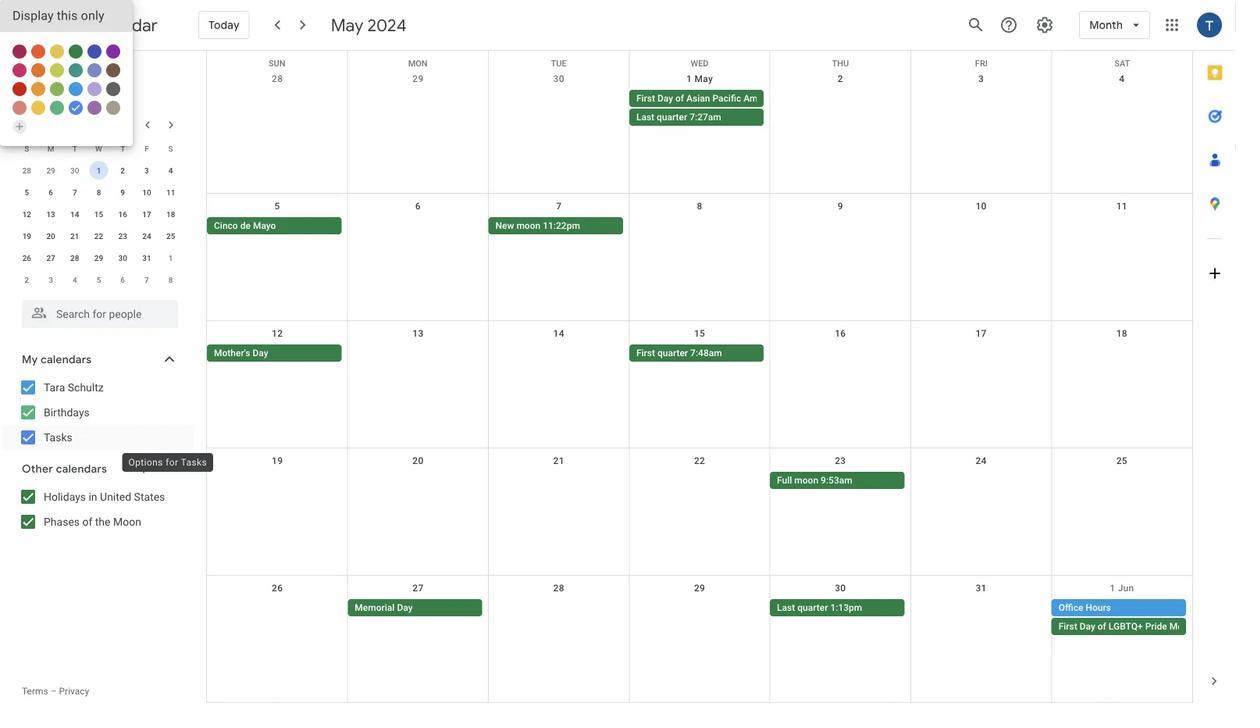 Task type: locate. For each thing, give the bounding box(es) containing it.
0 vertical spatial 2024
[[368, 14, 407, 36]]

0 vertical spatial 4
[[1120, 73, 1125, 84]]

29
[[413, 73, 424, 84], [46, 166, 55, 175], [94, 253, 103, 263], [694, 583, 706, 594]]

s right f
[[168, 144, 173, 153]]

0 horizontal spatial may 2024
[[22, 118, 73, 132]]

mayo
[[253, 220, 276, 231]]

month right heritage
[[825, 93, 852, 104]]

my calendars list
[[3, 375, 194, 450]]

25 inside row group
[[166, 231, 175, 241]]

tasks right for
[[181, 457, 207, 468]]

last quarter 1:13pm button
[[770, 599, 905, 616]]

cell containing first day of asian pacific american heritage month
[[630, 90, 852, 127]]

23
[[118, 231, 127, 241], [835, 456, 846, 466]]

0 horizontal spatial 7
[[73, 188, 77, 197]]

24 element
[[137, 227, 156, 245]]

quarter inside first day of asian pacific american heritage month last quarter 7:27am
[[657, 112, 688, 123]]

of down the hours
[[1098, 621, 1107, 632]]

7 down 31 element
[[145, 275, 149, 284]]

2 vertical spatial 2
[[25, 275, 29, 284]]

asian
[[687, 93, 711, 104]]

amethyst, set calendar colour menu item
[[88, 101, 102, 115]]

memorial
[[355, 602, 395, 613]]

quarter inside last quarter 1:13pm button
[[798, 602, 829, 613]]

31 for 1
[[142, 253, 151, 263]]

of inside office hours first day of lgbtq+ pride month
[[1098, 621, 1107, 632]]

30
[[554, 73, 565, 84], [70, 166, 79, 175], [118, 253, 127, 263], [835, 583, 846, 594]]

2 horizontal spatial of
[[1098, 621, 1107, 632]]

None search field
[[0, 294, 194, 328]]

4 down 28 element
[[73, 275, 77, 284]]

0 horizontal spatial 12
[[22, 209, 31, 219]]

1 t from the left
[[72, 144, 77, 153]]

0 vertical spatial 15
[[94, 209, 103, 219]]

22 element
[[89, 227, 108, 245]]

0 horizontal spatial 9
[[121, 188, 125, 197]]

last left 7:27am
[[637, 112, 655, 123]]

tomato, set calendar colour menu item
[[13, 82, 27, 96]]

13 inside "element"
[[46, 209, 55, 219]]

5 down 29 element
[[97, 275, 101, 284]]

1 vertical spatial tasks
[[181, 457, 207, 468]]

t up the 30 april element
[[72, 144, 77, 153]]

peacock, set calendar colour menu item
[[69, 82, 83, 96]]

office hours button
[[1052, 599, 1187, 616]]

0 vertical spatial 6
[[49, 188, 53, 197]]

1 vertical spatial moon
[[795, 475, 819, 486]]

0 vertical spatial 19
[[22, 231, 31, 241]]

2 down thu at the top right
[[838, 73, 844, 84]]

1 for 1 jun
[[1110, 583, 1116, 594]]

grid
[[206, 51, 1197, 703]]

0 horizontal spatial t
[[72, 144, 77, 153]]

1 down w on the top left of the page
[[97, 166, 101, 175]]

0 vertical spatial 14
[[70, 209, 79, 219]]

23 inside row group
[[118, 231, 127, 241]]

birthdays
[[44, 406, 90, 419]]

of left the
[[82, 515, 92, 528]]

5 down 28 april element
[[25, 188, 29, 197]]

row
[[207, 51, 1193, 68], [207, 66, 1193, 194], [15, 138, 183, 159], [15, 159, 183, 181], [15, 181, 183, 203], [207, 194, 1193, 321], [15, 203, 183, 225], [15, 225, 183, 247], [15, 247, 183, 269], [15, 269, 183, 291], [207, 321, 1193, 448], [207, 448, 1193, 576], [207, 576, 1197, 703]]

2024
[[368, 14, 407, 36], [47, 118, 73, 132]]

1 horizontal spatial 11
[[1117, 201, 1128, 212]]

1 horizontal spatial 22
[[694, 456, 706, 466]]

20
[[46, 231, 55, 241], [413, 456, 424, 466]]

month inside office hours first day of lgbtq+ pride month
[[1170, 621, 1197, 632]]

first left asian
[[637, 93, 655, 104]]

1 vertical spatial last
[[777, 602, 796, 613]]

lavender, set calendar colour menu item
[[88, 63, 102, 77]]

1 vertical spatial month
[[825, 93, 852, 104]]

0 horizontal spatial 19
[[22, 231, 31, 241]]

other calendars list
[[3, 484, 194, 534]]

21
[[70, 231, 79, 241], [554, 456, 565, 466]]

2 vertical spatial 3
[[49, 275, 53, 284]]

23 element
[[113, 227, 132, 245]]

30 down the "23" element
[[118, 253, 127, 263]]

1 horizontal spatial 24
[[976, 456, 987, 466]]

of inside other calendars list
[[82, 515, 92, 528]]

calendars up 'in'
[[56, 462, 107, 476]]

6 june element
[[113, 270, 132, 289]]

9 for sun
[[838, 201, 844, 212]]

3 down 'fri'
[[979, 73, 985, 84]]

7 for sun
[[556, 201, 562, 212]]

0 horizontal spatial 24
[[142, 231, 151, 241]]

15 up 22 element at the top
[[94, 209, 103, 219]]

full
[[777, 475, 793, 486]]

pacific
[[713, 93, 742, 104]]

1 down wed
[[687, 73, 692, 84]]

4
[[1120, 73, 1125, 84], [169, 166, 173, 175], [73, 275, 77, 284]]

day down the hours
[[1080, 621, 1096, 632]]

tasks down birthdays
[[44, 431, 72, 444]]

2 down the '26' element
[[25, 275, 29, 284]]

11 for sun
[[1117, 201, 1128, 212]]

grid containing 28
[[206, 51, 1197, 703]]

31
[[142, 253, 151, 263], [976, 583, 987, 594]]

of inside first day of asian pacific american heritage month last quarter 7:27am
[[676, 93, 685, 104]]

cell containing office hours
[[1052, 599, 1197, 637]]

1 vertical spatial 25
[[1117, 456, 1128, 466]]

26 for 1
[[22, 253, 31, 263]]

1 vertical spatial 2
[[121, 166, 125, 175]]

mother's day
[[214, 348, 268, 359]]

row group
[[15, 159, 183, 291]]

cocoa, set calendar colour menu item
[[106, 63, 120, 77]]

1 vertical spatial 9
[[838, 201, 844, 212]]

calendar list entry. element
[[0, 0, 133, 146]]

first inside first day of asian pacific american heritage month last quarter 7:27am
[[637, 93, 655, 104]]

17
[[142, 209, 151, 219], [976, 328, 987, 339]]

calendars for my calendars
[[41, 353, 92, 366]]

moon right new
[[517, 220, 541, 231]]

0 vertical spatial 7
[[73, 188, 77, 197]]

0 vertical spatial 12
[[22, 209, 31, 219]]

4 up "11" element
[[169, 166, 173, 175]]

american
[[744, 93, 784, 104]]

14
[[70, 209, 79, 219], [554, 328, 565, 339]]

0 horizontal spatial last
[[637, 112, 655, 123]]

1 vertical spatial 12
[[272, 328, 283, 339]]

10
[[142, 188, 151, 197], [976, 201, 987, 212]]

0 horizontal spatial 4
[[73, 275, 77, 284]]

first down office
[[1059, 621, 1078, 632]]

18 inside row group
[[166, 209, 175, 219]]

may
[[331, 14, 364, 36], [695, 73, 713, 84], [22, 118, 44, 132]]

5
[[25, 188, 29, 197], [275, 201, 280, 212], [97, 275, 101, 284]]

6
[[49, 188, 53, 197], [416, 201, 421, 212], [121, 275, 125, 284]]

calendars
[[41, 353, 92, 366], [56, 462, 107, 476]]

1 vertical spatial 21
[[554, 456, 565, 466]]

23 down 16 element
[[118, 231, 127, 241]]

calendar list entry. list box
[[0, 0, 133, 32]]

4 down sat at top right
[[1120, 73, 1125, 84]]

first
[[637, 93, 655, 104], [637, 348, 655, 359], [1059, 621, 1078, 632]]

26 inside row group
[[22, 253, 31, 263]]

calendars inside my calendars dropdown button
[[41, 353, 92, 366]]

12 up the 19 element
[[22, 209, 31, 219]]

2 vertical spatial of
[[1098, 621, 1107, 632]]

1 vertical spatial 23
[[835, 456, 846, 466]]

1 horizontal spatial 6
[[121, 275, 125, 284]]

24
[[142, 231, 151, 241], [976, 456, 987, 466]]

31 inside 31 element
[[142, 253, 151, 263]]

27 down 20 "element"
[[46, 253, 55, 263]]

moon right full
[[795, 475, 819, 486]]

2 vertical spatial 5
[[97, 275, 101, 284]]

0 vertical spatial 23
[[118, 231, 127, 241]]

0 horizontal spatial month
[[825, 93, 852, 104]]

1 vertical spatial of
[[82, 515, 92, 528]]

19
[[22, 231, 31, 241], [272, 456, 283, 466]]

s up 28 april element
[[24, 144, 29, 153]]

month inside first day of asian pacific american heritage month last quarter 7:27am
[[825, 93, 852, 104]]

13 element
[[41, 205, 60, 223]]

t
[[72, 144, 77, 153], [120, 144, 125, 153]]

Search for people text field
[[31, 300, 169, 328]]

20 element
[[41, 227, 60, 245]]

mango, set calendar colour menu item
[[31, 82, 45, 96]]

moon
[[113, 515, 141, 528]]

0 horizontal spatial s
[[24, 144, 29, 153]]

1:13pm
[[831, 602, 863, 613]]

2 inside row
[[25, 275, 29, 284]]

day left asian
[[658, 93, 674, 104]]

10 inside "element"
[[142, 188, 151, 197]]

1 vertical spatial 11
[[1117, 201, 1128, 212]]

2 june element
[[17, 270, 36, 289]]

1 horizontal spatial 14
[[554, 328, 565, 339]]

31 element
[[137, 248, 156, 267]]

1 vertical spatial 7
[[556, 201, 562, 212]]

26
[[22, 253, 31, 263], [272, 583, 283, 594]]

of left asian
[[676, 93, 685, 104]]

calendars inside the "other calendars" 'dropdown button'
[[56, 462, 107, 476]]

2 horizontal spatial 6
[[416, 201, 421, 212]]

11
[[166, 188, 175, 197], [1117, 201, 1128, 212]]

cherry blossom, set calendar colour menu item
[[13, 63, 27, 77]]

1 horizontal spatial 16
[[835, 328, 846, 339]]

18
[[166, 209, 175, 219], [1117, 328, 1128, 339]]

1 vertical spatial first
[[637, 348, 655, 359]]

quarter left 1:13pm
[[798, 602, 829, 613]]

1 vertical spatial 31
[[976, 583, 987, 594]]

10 element
[[137, 183, 156, 202]]

cell
[[207, 90, 348, 127], [348, 90, 489, 127], [489, 90, 630, 127], [630, 90, 852, 127], [770, 90, 911, 127], [1052, 90, 1193, 127], [348, 217, 489, 236], [630, 217, 770, 236], [1052, 217, 1193, 236], [489, 345, 630, 363], [1052, 345, 1193, 363], [207, 472, 348, 491], [630, 472, 770, 491], [911, 472, 1052, 491], [207, 599, 348, 637], [489, 599, 630, 637], [630, 599, 770, 637], [911, 599, 1052, 637], [1052, 599, 1197, 637]]

may 2024
[[331, 14, 407, 36], [22, 118, 73, 132]]

tasks
[[44, 431, 72, 444], [181, 457, 207, 468]]

28
[[272, 73, 283, 84], [22, 166, 31, 175], [70, 253, 79, 263], [554, 583, 565, 594]]

tue
[[551, 59, 567, 68]]

quarter down asian
[[657, 112, 688, 123]]

0 vertical spatial 21
[[70, 231, 79, 241]]

24 inside "element"
[[142, 231, 151, 241]]

0 vertical spatial 8
[[97, 188, 101, 197]]

1 vertical spatial 5
[[275, 201, 280, 212]]

0 horizontal spatial 18
[[166, 209, 175, 219]]

last left 1:13pm
[[777, 602, 796, 613]]

1 horizontal spatial last
[[777, 602, 796, 613]]

1 vertical spatial 26
[[272, 583, 283, 594]]

27
[[46, 253, 55, 263], [413, 583, 424, 594]]

1 vertical spatial may
[[695, 73, 713, 84]]

2 vertical spatial quarter
[[798, 602, 829, 613]]

day right mother's
[[253, 348, 268, 359]]

pumpkin, set calendar colour menu item
[[31, 63, 45, 77]]

5 up cinco de mayo button
[[275, 201, 280, 212]]

1 vertical spatial 24
[[976, 456, 987, 466]]

27 for 1 jun
[[413, 583, 424, 594]]

11 element
[[161, 183, 180, 202]]

12 element
[[17, 205, 36, 223]]

1 horizontal spatial 9
[[838, 201, 844, 212]]

mother's
[[214, 348, 250, 359]]

21 element
[[65, 227, 84, 245]]

tangerine, set calendar colour menu item
[[31, 45, 45, 59]]

day inside mother's day button
[[253, 348, 268, 359]]

1 horizontal spatial 5
[[97, 275, 101, 284]]

1 left jun
[[1110, 583, 1116, 594]]

27 up memorial day 'button'
[[413, 583, 424, 594]]

0 horizontal spatial 25
[[166, 231, 175, 241]]

office
[[1059, 602, 1084, 613]]

13
[[46, 209, 55, 219], [413, 328, 424, 339]]

1 horizontal spatial may
[[331, 14, 364, 36]]

moon for new
[[517, 220, 541, 231]]

0 vertical spatial 31
[[142, 253, 151, 263]]

f
[[145, 144, 149, 153]]

full moon 9:53am
[[777, 475, 853, 486]]

calendar element
[[50, 9, 158, 44]]

7 down the 30 april element
[[73, 188, 77, 197]]

0 vertical spatial moon
[[517, 220, 541, 231]]

8 for may 2024
[[97, 188, 101, 197]]

0 vertical spatial 26
[[22, 253, 31, 263]]

first left 7:48am
[[637, 348, 655, 359]]

main drawer image
[[19, 16, 38, 34]]

1 vertical spatial may 2024
[[22, 118, 73, 132]]

cinco de mayo
[[214, 220, 276, 231]]

1 for 1 june element
[[169, 253, 173, 263]]

3
[[979, 73, 985, 84], [145, 166, 149, 175], [49, 275, 53, 284]]

wisteria, set calendar colour menu item
[[88, 82, 102, 96]]

4 june element
[[65, 270, 84, 289]]

0 vertical spatial last
[[637, 112, 655, 123]]

1 horizontal spatial 18
[[1117, 328, 1128, 339]]

12 up mother's day button
[[272, 328, 283, 339]]

1 horizontal spatial may 2024
[[331, 14, 407, 36]]

5 for sun
[[275, 201, 280, 212]]

7 up 11:22pm
[[556, 201, 562, 212]]

privacy link
[[59, 686, 89, 697]]

t left f
[[120, 144, 125, 153]]

other
[[22, 462, 53, 476]]

in
[[89, 490, 97, 503]]

1 vertical spatial 19
[[272, 456, 283, 466]]

28 element
[[65, 248, 84, 267]]

16 inside row group
[[118, 209, 127, 219]]

2 horizontal spatial 8
[[697, 201, 703, 212]]

1 horizontal spatial month
[[1090, 18, 1124, 32]]

11 inside row group
[[166, 188, 175, 197]]

0 vertical spatial 22
[[94, 231, 103, 241]]

day inside first day of asian pacific american heritage month last quarter 7:27am
[[658, 93, 674, 104]]

15 up first quarter 7:48am "button"
[[694, 328, 706, 339]]

21 inside row group
[[70, 231, 79, 241]]

0 vertical spatial may
[[331, 14, 364, 36]]

0 horizontal spatial may
[[22, 118, 44, 132]]

month up sat at top right
[[1090, 18, 1124, 32]]

2 right 1 cell
[[121, 166, 125, 175]]

1 horizontal spatial t
[[120, 144, 125, 153]]

month right pride
[[1170, 621, 1197, 632]]

9 inside row group
[[121, 188, 125, 197]]

2 vertical spatial 8
[[169, 275, 173, 284]]

0 horizontal spatial 16
[[118, 209, 127, 219]]

0 vertical spatial 25
[[166, 231, 175, 241]]

1
[[687, 73, 692, 84], [97, 166, 101, 175], [169, 253, 173, 263], [1110, 583, 1116, 594]]

20 inside 20 "element"
[[46, 231, 55, 241]]

1 horizontal spatial 17
[[976, 328, 987, 339]]

of
[[676, 93, 685, 104], [82, 515, 92, 528], [1098, 621, 1107, 632]]

day right memorial
[[397, 602, 413, 613]]

today button
[[198, 6, 250, 44]]

0 horizontal spatial 10
[[142, 188, 151, 197]]

0 horizontal spatial 8
[[97, 188, 101, 197]]

3 down f
[[145, 166, 149, 175]]

last inside first day of asian pacific american heritage month last quarter 7:27am
[[637, 112, 655, 123]]

2 s from the left
[[168, 144, 173, 153]]

9
[[121, 188, 125, 197], [838, 201, 844, 212]]

month
[[1090, 18, 1124, 32], [825, 93, 852, 104], [1170, 621, 1197, 632]]

1 s from the left
[[24, 144, 29, 153]]

2 vertical spatial 6
[[121, 275, 125, 284]]

month inside popup button
[[1090, 18, 1124, 32]]

25
[[166, 231, 175, 241], [1117, 456, 1128, 466]]

first inside first quarter 7:48am "button"
[[637, 348, 655, 359]]

first quarter 7:48am button
[[630, 345, 764, 362]]

0 vertical spatial 2
[[838, 73, 844, 84]]

sat
[[1115, 59, 1131, 68]]

menu item
[[0, 0, 133, 31]]

2 t from the left
[[120, 144, 125, 153]]

0 horizontal spatial 31
[[142, 253, 151, 263]]

1 horizontal spatial 3
[[145, 166, 149, 175]]

quarter left 7:48am
[[658, 348, 688, 359]]

2 horizontal spatial 3
[[979, 73, 985, 84]]

7
[[73, 188, 77, 197], [556, 201, 562, 212], [145, 275, 149, 284]]

0 horizontal spatial tasks
[[44, 431, 72, 444]]

2
[[838, 73, 844, 84], [121, 166, 125, 175], [25, 275, 29, 284]]

29 inside 29 element
[[94, 253, 103, 263]]

7 for may 2024
[[73, 188, 77, 197]]

the
[[95, 515, 111, 528]]

1 horizontal spatial 8
[[169, 275, 173, 284]]

quarter inside first quarter 7:48am "button"
[[658, 348, 688, 359]]

1 down '25' element
[[169, 253, 173, 263]]

12
[[22, 209, 31, 219], [272, 328, 283, 339]]

23 up full moon 9:53am button
[[835, 456, 846, 466]]

0 horizontal spatial 23
[[118, 231, 127, 241]]

0 horizontal spatial 22
[[94, 231, 103, 241]]

calendars up the "tara schultz"
[[41, 353, 92, 366]]

tab list
[[1194, 51, 1237, 659]]

calendar heading
[[84, 14, 158, 36]]

1 horizontal spatial 31
[[976, 583, 987, 594]]

sage, set calendar colour menu item
[[50, 101, 64, 115]]

3 down 27 element
[[49, 275, 53, 284]]

my calendars button
[[3, 347, 194, 372]]

last
[[637, 112, 655, 123], [777, 602, 796, 613]]

1 vertical spatial 18
[[1117, 328, 1128, 339]]

8 june element
[[161, 270, 180, 289]]

27 inside row group
[[46, 253, 55, 263]]

office hours first day of lgbtq+ pride month
[[1059, 602, 1197, 632]]

moon for full
[[795, 475, 819, 486]]

day inside memorial day 'button'
[[397, 602, 413, 613]]

6 inside row
[[121, 275, 125, 284]]

29 element
[[89, 248, 108, 267]]

1 horizontal spatial 13
[[413, 328, 424, 339]]



Task type: describe. For each thing, give the bounding box(es) containing it.
5 for may 2024
[[25, 188, 29, 197]]

2 vertical spatial 7
[[145, 275, 149, 284]]

29 april element
[[41, 161, 60, 180]]

may 2024 grid
[[15, 138, 183, 291]]

row group containing 28
[[15, 159, 183, 291]]

7:48am
[[691, 348, 722, 359]]

pistachio, set calendar colour menu item
[[50, 82, 64, 96]]

0 horizontal spatial 3
[[49, 275, 53, 284]]

mon
[[408, 59, 428, 68]]

calendar
[[88, 14, 158, 36]]

jun
[[1119, 583, 1135, 594]]

states
[[134, 490, 165, 503]]

6 for sun
[[416, 201, 421, 212]]

1 vertical spatial 13
[[413, 328, 424, 339]]

28 april element
[[17, 161, 36, 180]]

day inside office hours first day of lgbtq+ pride month
[[1080, 621, 1096, 632]]

today
[[209, 18, 240, 32]]

last quarter 1:13pm
[[777, 602, 863, 613]]

fri
[[976, 59, 988, 68]]

1 june element
[[161, 248, 180, 267]]

new moon 11:22pm button
[[489, 217, 623, 234]]

first for first day of asian pacific american heritage month last quarter 7:27am
[[637, 93, 655, 104]]

avocado, set calendar colour menu item
[[50, 63, 64, 77]]

10 for may 2024
[[142, 188, 151, 197]]

new moon 11:22pm
[[496, 220, 580, 231]]

7 june element
[[137, 270, 156, 289]]

last inside button
[[777, 602, 796, 613]]

0 horizontal spatial 2024
[[47, 118, 73, 132]]

phases of the moon
[[44, 515, 141, 528]]

2 vertical spatial may
[[22, 118, 44, 132]]

1 jun
[[1110, 583, 1135, 594]]

1 horizontal spatial 25
[[1117, 456, 1128, 466]]

day for mother's
[[253, 348, 268, 359]]

27 for 1
[[46, 253, 55, 263]]

row containing sun
[[207, 51, 1193, 68]]

1 horizontal spatial 21
[[554, 456, 565, 466]]

1 horizontal spatial 2024
[[368, 14, 407, 36]]

blueberry, set calendar colour menu item
[[88, 45, 102, 59]]

sun
[[269, 59, 286, 68]]

1 horizontal spatial 23
[[835, 456, 846, 466]]

citron, set calendar colour menu item
[[50, 45, 64, 59]]

16 element
[[113, 205, 132, 223]]

tara
[[44, 381, 65, 394]]

options for tasks
[[129, 457, 207, 468]]

1 vertical spatial 16
[[835, 328, 846, 339]]

10 for sun
[[976, 201, 987, 212]]

last quarter 7:27am button
[[630, 109, 764, 126]]

tasks inside my calendars list
[[44, 431, 72, 444]]

first quarter 7:48am
[[637, 348, 722, 359]]

terms – privacy
[[22, 686, 89, 697]]

8 for sun
[[697, 201, 703, 212]]

2 horizontal spatial 4
[[1120, 73, 1125, 84]]

14 inside "element"
[[70, 209, 79, 219]]

month for first day of asian pacific american heritage month last quarter 7:27am
[[825, 93, 852, 104]]

row containing s
[[15, 138, 183, 159]]

1 vertical spatial 14
[[554, 328, 565, 339]]

1 horizontal spatial 12
[[272, 328, 283, 339]]

30 up last quarter 1:13pm button
[[835, 583, 846, 594]]

month button
[[1080, 6, 1151, 44]]

25 element
[[161, 227, 180, 245]]

lgbtq+
[[1109, 621, 1144, 632]]

tara schultz
[[44, 381, 104, 394]]

mother's day button
[[207, 345, 342, 362]]

26 for 1 jun
[[272, 583, 283, 594]]

full moon 9:53am button
[[770, 472, 905, 489]]

1 horizontal spatial 20
[[413, 456, 424, 466]]

19 element
[[17, 227, 36, 245]]

1 cell
[[87, 159, 111, 181]]

14 element
[[65, 205, 84, 223]]

thu
[[833, 59, 849, 68]]

terms
[[22, 686, 48, 697]]

terms link
[[22, 686, 48, 697]]

1 horizontal spatial 2
[[121, 166, 125, 175]]

new
[[496, 220, 514, 231]]

schultz
[[68, 381, 104, 394]]

1 horizontal spatial tasks
[[181, 457, 207, 468]]

29 inside 29 april element
[[46, 166, 55, 175]]

grape, set calendar colour menu item
[[106, 45, 120, 59]]

6 for may 2024
[[49, 188, 53, 197]]

19 inside row group
[[22, 231, 31, 241]]

first day of asian pacific american heritage month button
[[630, 90, 852, 107]]

17 inside row group
[[142, 209, 151, 219]]

first day of lgbtq+ pride month button
[[1052, 618, 1197, 635]]

18 element
[[161, 205, 180, 223]]

phases
[[44, 515, 80, 528]]

first day of asian pacific american heritage month last quarter 7:27am
[[637, 93, 852, 123]]

30 down tue
[[554, 73, 565, 84]]

30 april element
[[65, 161, 84, 180]]

memorial day button
[[348, 599, 483, 616]]

my
[[22, 353, 38, 366]]

1 may
[[687, 73, 713, 84]]

heritage
[[786, 93, 822, 104]]

2 horizontal spatial 2
[[838, 73, 844, 84]]

2 horizontal spatial may
[[695, 73, 713, 84]]

de
[[240, 220, 251, 231]]

15 element
[[89, 205, 108, 223]]

27 element
[[41, 248, 60, 267]]

cinco
[[214, 220, 238, 231]]

17 element
[[137, 205, 156, 223]]

add other calendars image
[[136, 460, 152, 476]]

1 inside cell
[[97, 166, 101, 175]]

cinco de mayo button
[[207, 217, 342, 234]]

hours
[[1086, 602, 1112, 613]]

birch, set calendar colour menu item
[[106, 101, 120, 115]]

other calendars button
[[3, 456, 194, 481]]

12 inside row group
[[22, 209, 31, 219]]

for
[[166, 457, 178, 468]]

9:53am
[[821, 475, 853, 486]]

quarter for first
[[658, 348, 688, 359]]

day for first
[[658, 93, 674, 104]]

9 for may 2024
[[121, 188, 125, 197]]

1 horizontal spatial 4
[[169, 166, 173, 175]]

my calendars
[[22, 353, 92, 366]]

first for first quarter 7:48am
[[637, 348, 655, 359]]

1 for 1 may
[[687, 73, 692, 84]]

month for office hours first day of lgbtq+ pride month
[[1170, 621, 1197, 632]]

3 june element
[[41, 270, 60, 289]]

4 inside 4 june element
[[73, 275, 77, 284]]

calendars for other calendars
[[56, 462, 107, 476]]

26 element
[[17, 248, 36, 267]]

0 vertical spatial may 2024
[[331, 14, 407, 36]]

1 vertical spatial 3
[[145, 166, 149, 175]]

–
[[51, 686, 57, 697]]

w
[[95, 144, 102, 153]]

7:27am
[[690, 112, 722, 123]]

day for memorial
[[397, 602, 413, 613]]

flamingo, set calendar colour menu item
[[13, 101, 27, 115]]

11:22pm
[[543, 220, 580, 231]]

basil, set calendar colour menu item
[[69, 45, 83, 59]]

cobalt, set calendar colour menu item
[[69, 101, 83, 115]]

1 vertical spatial 15
[[694, 328, 706, 339]]

row containing 2
[[15, 269, 183, 291]]

graphite, set calendar colour menu item
[[106, 82, 120, 96]]

11 for may 2024
[[166, 188, 175, 197]]

holidays in united states
[[44, 490, 165, 503]]

pride
[[1146, 621, 1168, 632]]

settings menu image
[[1036, 16, 1055, 34]]

quarter for last
[[798, 602, 829, 613]]

wed
[[691, 59, 709, 68]]

memorial day
[[355, 602, 413, 613]]

22 inside row group
[[94, 231, 103, 241]]

beetroot, set calendar colour menu item
[[13, 45, 27, 59]]

first inside office hours first day of lgbtq+ pride month
[[1059, 621, 1078, 632]]

united
[[100, 490, 131, 503]]

options
[[129, 457, 163, 468]]

30 right 29 april element
[[70, 166, 79, 175]]

15 inside row group
[[94, 209, 103, 219]]

eucalyptus, set calendar colour menu item
[[69, 63, 83, 77]]

31 for 1 jun
[[976, 583, 987, 594]]

add custom colour menu item
[[13, 120, 27, 134]]

1 vertical spatial 22
[[694, 456, 706, 466]]

30 element
[[113, 248, 132, 267]]

other calendars
[[22, 462, 107, 476]]

banana, set calendar colour menu item
[[31, 101, 45, 115]]

privacy
[[59, 686, 89, 697]]

holidays
[[44, 490, 86, 503]]

5 june element
[[89, 270, 108, 289]]

m
[[47, 144, 54, 153]]



Task type: vqa. For each thing, say whether or not it's contained in the screenshot.


